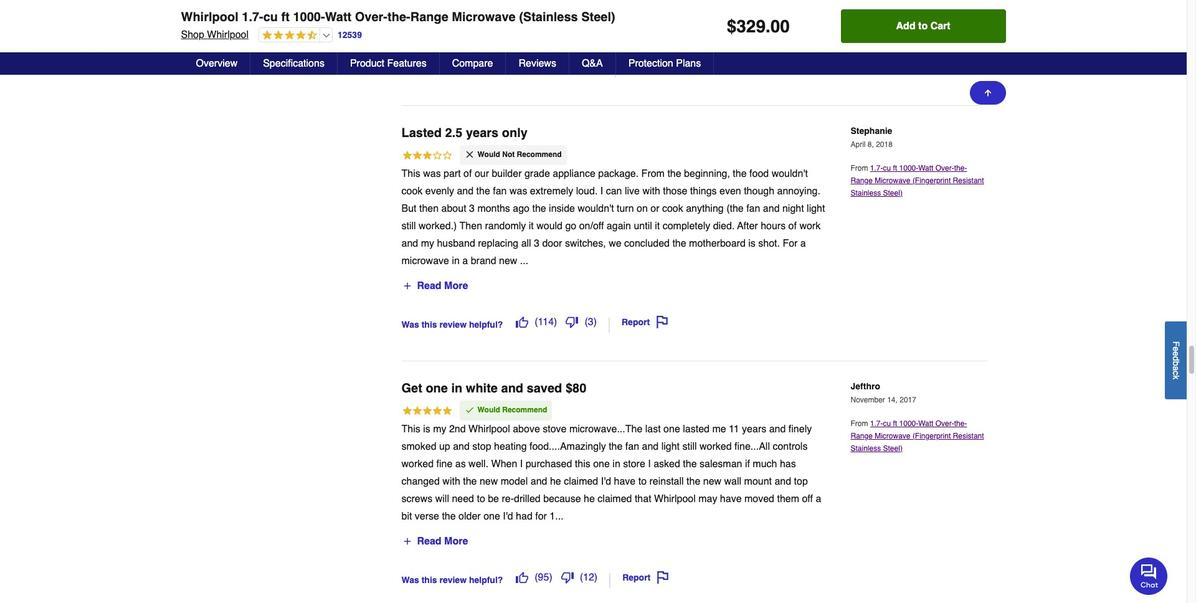 Task type: describe. For each thing, give the bounding box(es) containing it.
1000- for get one in white and saved $80
[[900, 419, 919, 428]]

still inside this was part of our builder grade appliance package. from the beginning, the food wouldn't cook evenly and the fan was extremely loud. i can live with those things even though annoying. but then about 3 months ago the inside wouldn't turn on or cook anything (the fan and night light still worked.) then randomly it would go on/off again until it completely died. after hours of work and my husband replacing all 3 door switches, we concluded the motherboard is shot. for a microwave in a brand new ...
[[402, 221, 416, 232]]

and down purchased
[[531, 476, 548, 487]]

$80
[[566, 381, 587, 396]]

a right for
[[801, 238, 806, 249]]

things
[[691, 186, 717, 197]]

0 vertical spatial steel)
[[582, 10, 616, 24]]

read more for 2.5
[[417, 280, 468, 292]]

0 vertical spatial was
[[423, 168, 441, 179]]

f
[[1172, 341, 1182, 347]]

still inside "this is my 2nd whirlpool above stove microwave...the last one lasted me 11 years and finely smoked up and stop heating food....amazingly the fan and light still worked fine...all controls worked fine as well.  when i purchased this one in store i asked the salesman if much has changed with the new model and he claimed i'd have to reinstall the new wall mount and top screws will need to be re-drilled because he claimed that whirlpool may have moved them off a bit verse the older one i'd had for 1..."
[[683, 441, 697, 453]]

12
[[583, 572, 595, 583]]

replacing
[[478, 238, 519, 249]]

ft for lasted 2.5 years only
[[894, 164, 898, 172]]

b
[[1172, 361, 1182, 366]]

( for 12
[[580, 572, 583, 583]]

builder
[[492, 168, 522, 179]]

light inside this was part of our builder grade appliance package. from the beginning, the food wouldn't cook evenly and the fan was extremely loud. i can live with those things even though annoying. but then about 3 months ago the inside wouldn't turn on or cook anything (the fan and night light still worked.) then randomly it would go on/off again until it completely died. after hours of work and my husband replacing all 3 door switches, we concluded the motherboard is shot. for a microwave in a brand new ...
[[807, 203, 826, 214]]

d
[[1172, 356, 1182, 361]]

.
[[766, 16, 771, 36]]

with inside this was part of our builder grade appliance package. from the beginning, the food wouldn't cook evenly and the fan was extremely loud. i can live with those things even though annoying. but then about 3 months ago the inside wouldn't turn on or cook anything (the fan and night light still worked.) then randomly it would go on/off again until it completely died. after hours of work and my husband replacing all 3 door switches, we concluded the motherboard is shot. for a microwave in a brand new ...
[[643, 186, 661, 197]]

product features
[[350, 58, 427, 69]]

compare
[[452, 58, 493, 69]]

get one in white and saved $80
[[402, 381, 587, 396]]

on
[[637, 203, 648, 214]]

saved
[[527, 381, 562, 396]]

5 stars image
[[402, 405, 453, 419]]

in inside this was part of our builder grade appliance package. from the beginning, the food wouldn't cook evenly and the fan was extremely loud. i can live with those things even though annoying. but then about 3 months ago the inside wouldn't turn on or cook anything (the fan and night light still worked.) then randomly it would go on/off again until it completely died. after hours of work and my husband replacing all 3 door switches, we concluded the motherboard is shot. for a microwave in a brand new ...
[[452, 255, 460, 267]]

0 horizontal spatial fan
[[493, 186, 507, 197]]

finely
[[789, 424, 812, 435]]

0 vertical spatial over-
[[355, 10, 388, 24]]

thumb up image for white
[[516, 572, 529, 584]]

randomly
[[485, 221, 526, 232]]

1 it from the left
[[529, 221, 534, 232]]

0 vertical spatial report button
[[624, 56, 680, 77]]

0 vertical spatial he
[[550, 476, 561, 487]]

up
[[439, 441, 451, 453]]

1 vertical spatial he
[[584, 494, 595, 505]]

( 10 )
[[586, 61, 603, 72]]

$
[[727, 16, 737, 36]]

and up controls
[[770, 424, 786, 435]]

i inside this was part of our builder grade appliance package. from the beginning, the food wouldn't cook evenly and the fan was extremely loud. i can live with those things even though annoying. but then about 3 months ago the inside wouldn't turn on or cook anything (the fan and night light still worked.) then randomly it would go on/off again until it completely died. after hours of work and my husband replacing all 3 door switches, we concluded the motherboard is shot. for a microwave in a brand new ...
[[601, 186, 604, 197]]

one right get
[[426, 381, 448, 396]]

older
[[459, 511, 481, 522]]

if
[[745, 459, 750, 470]]

the down microwave...the
[[609, 441, 623, 453]]

the up may
[[687, 476, 701, 487]]

) for ( 10 )
[[600, 61, 603, 72]]

0 vertical spatial ft
[[282, 10, 290, 24]]

0 vertical spatial 1000-
[[293, 10, 325, 24]]

not
[[503, 150, 515, 159]]

fan inside "this is my 2nd whirlpool above stove microwave...the last one lasted me 11 years and finely smoked up and stop heating food....amazingly the fan and light still worked fine...all controls worked fine as well.  when i purchased this one in store i asked the salesman if much has changed with the new model and he claimed i'd have to reinstall the new wall mount and top screws will need to be re-drilled because he claimed that whirlpool may have moved them off a bit verse the older one i'd had for 1..."
[[626, 441, 640, 453]]

would not recommend
[[478, 150, 562, 159]]

the up need
[[463, 476, 477, 487]]

from for lasted 2.5 years only
[[851, 164, 871, 172]]

plus image for get
[[402, 537, 412, 547]]

loud.
[[576, 186, 598, 197]]

changed
[[402, 476, 440, 487]]

the- for get one in white and saved $80
[[955, 419, 968, 428]]

1 vertical spatial of
[[789, 221, 797, 232]]

12539
[[338, 30, 362, 40]]

one down be
[[484, 511, 500, 522]]

mount
[[745, 476, 772, 487]]

then
[[460, 221, 483, 232]]

2 horizontal spatial new
[[704, 476, 722, 487]]

) for ( 3 )
[[594, 317, 597, 328]]

0 vertical spatial microwave
[[452, 10, 516, 24]]

beginning,
[[684, 168, 731, 179]]

go
[[566, 221, 577, 232]]

completely
[[663, 221, 711, 232]]

after
[[738, 221, 758, 232]]

1.7-cu ft 1000-watt over-the- range microwave (fingerprint resistant stainless steel) link for get one in white and saved $80
[[851, 419, 985, 453]]

thumb up image for only
[[516, 316, 529, 328]]

bit
[[402, 511, 412, 522]]

1 vertical spatial have
[[720, 494, 742, 505]]

drilled
[[514, 494, 541, 505]]

annoying.
[[778, 186, 821, 197]]

the up those
[[668, 168, 682, 179]]

and left top
[[775, 476, 792, 487]]

one left store
[[594, 459, 610, 470]]

from for get one in white and saved $80
[[851, 419, 871, 428]]

whirlpool up shop whirlpool
[[181, 10, 239, 24]]

( 95 )
[[535, 572, 553, 583]]

even
[[720, 186, 742, 197]]

helpful? for only
[[469, 320, 503, 330]]

specifications button
[[251, 52, 338, 75]]

add to cart button
[[841, 9, 1006, 43]]

husband
[[437, 238, 475, 249]]

evenly
[[426, 186, 454, 197]]

1 vertical spatial wouldn't
[[578, 203, 614, 214]]

this for lasted 2.5 years only
[[402, 168, 421, 179]]

0 vertical spatial recommend
[[517, 150, 562, 159]]

lasted 2.5 years only
[[402, 126, 528, 140]]

protection plans
[[629, 58, 701, 69]]

more for 2.5
[[444, 280, 468, 292]]

1 vertical spatial recommend
[[503, 406, 547, 414]]

more for one
[[444, 536, 468, 547]]

the right asked
[[683, 459, 697, 470]]

live
[[625, 186, 640, 197]]

from inside this was part of our builder grade appliance package. from the beginning, the food wouldn't cook evenly and the fan was extremely loud. i can live with those things even though annoying. but then about 3 months ago the inside wouldn't turn on or cook anything (the fan and night light still worked.) then randomly it would go on/off again until it completely died. after hours of work and my husband replacing all 3 door switches, we concluded the motherboard is shot. for a microwave in a brand new ...
[[642, 168, 665, 179]]

) for ( 114 )
[[554, 317, 558, 328]]

would for white
[[478, 406, 501, 414]]

cu for get one in white and saved $80
[[884, 419, 892, 428]]

1.7- for lasted 2.5 years only
[[871, 164, 884, 172]]

add to cart
[[897, 21, 951, 32]]

1 vertical spatial worked
[[402, 459, 434, 470]]

compare button
[[440, 52, 506, 75]]

overview
[[196, 58, 238, 69]]

report for lasted 2.5 years only
[[622, 317, 650, 327]]

(fingerprint for lasted 2.5 years only
[[913, 176, 951, 185]]

read for get
[[417, 536, 442, 547]]

fine
[[437, 459, 453, 470]]

much
[[753, 459, 778, 470]]

2 it from the left
[[655, 221, 660, 232]]

all
[[522, 238, 531, 249]]

has
[[780, 459, 796, 470]]

food....amazingly
[[530, 441, 606, 453]]

reinstall
[[650, 476, 684, 487]]

0 vertical spatial report
[[628, 61, 657, 71]]

read more for one
[[417, 536, 468, 547]]

report button for lasted 2.5 years only
[[618, 312, 673, 333]]

the down our
[[477, 186, 490, 197]]

2 e from the top
[[1172, 351, 1182, 356]]

extremely
[[530, 186, 574, 197]]

report for get one in white and saved $80
[[623, 573, 651, 583]]

1.7-cu ft 1000-watt over-the- range microwave (fingerprint resistant stainless steel) for get one in white and saved $80
[[851, 419, 985, 453]]

stainless for get one in white and saved $80
[[851, 444, 882, 453]]

a inside "this is my 2nd whirlpool above stove microwave...the last one lasted me 11 years and finely smoked up and stop heating food....amazingly the fan and light still worked fine...all controls worked fine as well.  when i purchased this one in store i asked the salesman if much has changed with the new model and he claimed i'd have to reinstall the new wall mount and top screws will need to be re-drilled because he claimed that whirlpool may have moved them off a bit verse the older one i'd had for 1..."
[[816, 494, 822, 505]]

to inside button
[[919, 21, 928, 32]]

1 vertical spatial to
[[639, 476, 647, 487]]

0 horizontal spatial i
[[520, 459, 523, 470]]

3 stars image
[[402, 149, 453, 163]]

0 vertical spatial the-
[[388, 10, 411, 24]]

and right up
[[453, 441, 470, 453]]

1 thumb up image from the top
[[516, 60, 529, 73]]

1 vertical spatial claimed
[[598, 494, 632, 505]]

though
[[744, 186, 775, 197]]

review for 2.5
[[440, 320, 467, 330]]

reviews button
[[506, 52, 570, 75]]

then
[[419, 203, 439, 214]]

november
[[851, 396, 886, 405]]

white
[[466, 381, 498, 396]]

this for ( 114 )
[[422, 320, 437, 330]]

) for ( 95 )
[[549, 572, 553, 583]]

but
[[402, 203, 417, 214]]

helpful? for white
[[469, 575, 503, 585]]

4.5 stars image
[[259, 30, 317, 42]]

was this review helpful? for 2.5
[[402, 320, 503, 330]]

asked
[[654, 459, 681, 470]]

14,
[[888, 396, 898, 405]]

read for lasted
[[417, 280, 442, 292]]

2nd
[[449, 424, 466, 435]]

1 vertical spatial cook
[[663, 203, 684, 214]]

read more button for 2.5
[[402, 276, 469, 296]]

product
[[350, 58, 385, 69]]

checkmark image
[[465, 405, 475, 415]]

worked.)
[[419, 221, 457, 232]]

years inside "this is my 2nd whirlpool above stove microwave...the last one lasted me 11 years and finely smoked up and stop heating food....amazingly the fan and light still worked fine...all controls worked fine as well.  when i purchased this one in store i asked the salesman if much has changed with the new model and he claimed i'd have to reinstall the new wall mount and top screws will need to be re-drilled because he claimed that whirlpool may have moved them off a bit verse the older one i'd had for 1..."
[[742, 424, 767, 435]]

0 vertical spatial of
[[464, 168, 472, 179]]

( for 126
[[535, 61, 538, 72]]

1 vertical spatial in
[[452, 381, 463, 396]]

1 was this review helpful? from the top
[[402, 64, 503, 74]]

lasted
[[683, 424, 710, 435]]

0 vertical spatial 3
[[469, 203, 475, 214]]

stove
[[543, 424, 567, 435]]

( for 114
[[535, 317, 538, 328]]

f e e d b a c k button
[[1166, 321, 1187, 399]]

well.
[[469, 459, 489, 470]]

1 was from the top
[[402, 64, 419, 74]]

turn
[[617, 203, 634, 214]]

1.7- for get one in white and saved $80
[[871, 419, 884, 428]]

product features button
[[338, 52, 440, 75]]

2018
[[877, 140, 893, 149]]

over- for lasted 2.5 years only
[[936, 164, 955, 172]]

was this review helpful? for one
[[402, 575, 503, 585]]

when
[[492, 459, 518, 470]]

stop
[[473, 441, 492, 453]]

was for get
[[402, 575, 419, 585]]

q&a
[[582, 58, 603, 69]]

may
[[699, 494, 718, 505]]

1 vertical spatial was
[[510, 186, 528, 197]]

a left brand on the left
[[463, 255, 468, 267]]

thumb down image
[[566, 316, 579, 328]]

1 vertical spatial i'd
[[503, 511, 513, 522]]

resistant for lasted 2.5 years only
[[953, 176, 985, 185]]

re-
[[502, 494, 514, 505]]

heating
[[494, 441, 527, 453]]

store
[[623, 459, 646, 470]]

flag image for lasted 2.5 years only
[[656, 316, 669, 328]]

0 vertical spatial claimed
[[564, 476, 599, 487]]

2 horizontal spatial fan
[[747, 203, 761, 214]]

...
[[520, 255, 529, 267]]



Task type: locate. For each thing, give the bounding box(es) containing it.
was for lasted
[[402, 320, 419, 330]]

2 more from the top
[[444, 536, 468, 547]]

stainless for lasted 2.5 years only
[[851, 189, 882, 197]]

thumb down image left 12
[[561, 572, 574, 584]]

0 horizontal spatial wouldn't
[[578, 203, 614, 214]]

stephanie
[[851, 126, 893, 136]]

0 vertical spatial still
[[402, 221, 416, 232]]

1 read more from the top
[[417, 280, 468, 292]]

years
[[466, 126, 499, 140], [742, 424, 767, 435]]

again
[[607, 221, 631, 232]]

1 more from the top
[[444, 280, 468, 292]]

my inside "this is my 2nd whirlpool above stove microwave...the last one lasted me 11 years and finely smoked up and stop heating food....amazingly the fan and light still worked fine...all controls worked fine as well.  when i purchased this one in store i asked the salesman if much has changed with the new model and he claimed i'd have to reinstall the new wall mount and top screws will need to be re-drilled because he claimed that whirlpool may have moved them off a bit verse the older one i'd had for 1..."
[[433, 424, 447, 435]]

add
[[897, 21, 916, 32]]

and up microwave
[[402, 238, 418, 249]]

smoked
[[402, 441, 437, 453]]

( 12 )
[[580, 572, 598, 583]]

microwave up compare button
[[452, 10, 516, 24]]

2 (fingerprint from the top
[[913, 432, 951, 441]]

1 vertical spatial review
[[440, 320, 467, 330]]

i'd left the had
[[503, 511, 513, 522]]

0 vertical spatial with
[[643, 186, 661, 197]]

watt for get one in white and saved $80
[[919, 419, 934, 428]]

1 stainless from the top
[[851, 189, 882, 197]]

chat invite button image
[[1131, 557, 1169, 595]]

1 resistant from the top
[[953, 176, 985, 185]]

cu up 4.5 stars image
[[263, 10, 278, 24]]

the- for lasted 2.5 years only
[[955, 164, 968, 172]]

2 vertical spatial 3
[[588, 317, 594, 328]]

3 thumb up image from the top
[[516, 572, 529, 584]]

light inside "this is my 2nd whirlpool above stove microwave...the last one lasted me 11 years and finely smoked up and stop heating food....amazingly the fan and light still worked fine...all controls worked fine as well.  when i purchased this one in store i asked the salesman if much has changed with the new model and he claimed i'd have to reinstall the new wall mount and top screws will need to be re-drilled because he claimed that whirlpool may have moved them off a bit verse the older one i'd had for 1..."
[[662, 441, 680, 453]]

to left be
[[477, 494, 485, 505]]

microwave for get one in white and saved $80
[[875, 432, 911, 441]]

was this review helpful?
[[402, 64, 503, 74], [402, 320, 503, 330], [402, 575, 503, 585]]

he up 'because'
[[550, 476, 561, 487]]

it up all
[[529, 221, 534, 232]]

2 read more button from the top
[[402, 532, 469, 552]]

can
[[606, 186, 622, 197]]

whirlpool up overview button
[[207, 29, 249, 41]]

died.
[[714, 221, 735, 232]]

0 vertical spatial would
[[478, 150, 501, 159]]

0 horizontal spatial new
[[480, 476, 498, 487]]

was down 3 stars image
[[423, 168, 441, 179]]

1.7-cu ft 1000-watt over-the- range microwave (fingerprint resistant stainless steel) link down 2017
[[851, 419, 985, 453]]

3 up the then at the top left of the page
[[469, 203, 475, 214]]

plus image for lasted
[[402, 281, 412, 291]]

1 horizontal spatial 3
[[534, 238, 540, 249]]

watt for lasted 2.5 years only
[[919, 164, 934, 172]]

1 review from the top
[[440, 64, 467, 74]]

1 plus image from the top
[[402, 281, 412, 291]]

0 vertical spatial review
[[440, 64, 467, 74]]

read down microwave
[[417, 280, 442, 292]]

0 vertical spatial in
[[452, 255, 460, 267]]

me
[[713, 424, 727, 435]]

this
[[402, 168, 421, 179], [402, 424, 421, 435]]

1 vertical spatial years
[[742, 424, 767, 435]]

2 vertical spatial thumb up image
[[516, 572, 529, 584]]

3 was from the top
[[402, 575, 419, 585]]

1 horizontal spatial new
[[499, 255, 518, 267]]

new left ...
[[499, 255, 518, 267]]

0 horizontal spatial cook
[[402, 186, 423, 197]]

stainless down november
[[851, 444, 882, 453]]

my
[[421, 238, 434, 249], [433, 424, 447, 435]]

) left q&a
[[555, 61, 558, 72]]

part
[[444, 168, 461, 179]]

thumb down image
[[567, 60, 579, 73], [561, 572, 574, 584]]

1.7-cu ft 1000-watt over-the- range microwave (fingerprint resistant stainless steel) link down 2018
[[851, 164, 985, 197]]

2 helpful? from the top
[[469, 320, 503, 330]]

0 vertical spatial is
[[749, 238, 756, 249]]

cu for lasted 2.5 years only
[[884, 164, 892, 172]]

is left shot.
[[749, 238, 756, 249]]

this inside "this is my 2nd whirlpool above stove microwave...the last one lasted me 11 years and finely smoked up and stop heating food....amazingly the fan and light still worked fine...all controls worked fine as well.  when i purchased this one in store i asked the salesman if much has changed with the new model and he claimed i'd have to reinstall the new wall mount and top screws will need to be re-drilled because he claimed that whirlpool may have moved them off a bit verse the older one i'd had for 1..."
[[575, 459, 591, 470]]

3 helpful? from the top
[[469, 575, 503, 585]]

microwave for lasted 2.5 years only
[[875, 176, 911, 185]]

1 vertical spatial watt
[[919, 164, 934, 172]]

114
[[538, 317, 554, 328]]

new inside this was part of our builder grade appliance package. from the beginning, the food wouldn't cook evenly and the fan was extremely loud. i can live with those things even though annoying. but then about 3 months ago the inside wouldn't turn on or cook anything (the fan and night light still worked.) then randomly it would go on/off again until it completely died. after hours of work and my husband replacing all 3 door switches, we concluded the motherboard is shot. for a microwave in a brand new ...
[[499, 255, 518, 267]]

1 vertical spatial flag image
[[657, 572, 670, 584]]

my inside this was part of our builder grade appliance package. from the beginning, the food wouldn't cook evenly and the fan was extremely loud. i can live with those things even though annoying. but then about 3 months ago the inside wouldn't turn on or cook anything (the fan and night light still worked.) then randomly it would go on/off again until it completely died. after hours of work and my husband replacing all 3 door switches, we concluded the motherboard is shot. for a microwave in a brand new ...
[[421, 238, 434, 249]]

0 vertical spatial light
[[807, 203, 826, 214]]

2 plus image from the top
[[402, 537, 412, 547]]

0 vertical spatial i'd
[[601, 476, 612, 487]]

that
[[635, 494, 652, 505]]

reviews
[[519, 58, 557, 69]]

2 vertical spatial watt
[[919, 419, 934, 428]]

is inside "this is my 2nd whirlpool above stove microwave...the last one lasted me 11 years and finely smoked up and stop heating food....amazingly the fan and light still worked fine...all controls worked fine as well.  when i purchased this one in store i asked the salesman if much has changed with the new model and he claimed i'd have to reinstall the new wall mount and top screws will need to be re-drilled because he claimed that whirlpool may have moved them off a bit verse the older one i'd had for 1..."
[[423, 424, 431, 435]]

0 vertical spatial plus image
[[402, 281, 412, 291]]

this inside this was part of our builder grade appliance package. from the beginning, the food wouldn't cook evenly and the fan was extremely loud. i can live with those things even though annoying. but then about 3 months ago the inside wouldn't turn on or cook anything (the fan and night light still worked.) then randomly it would go on/off again until it completely died. after hours of work and my husband replacing all 3 door switches, we concluded the motherboard is shot. for a microwave in a brand new ...
[[402, 168, 421, 179]]

i right store
[[648, 459, 651, 470]]

inside
[[549, 203, 575, 214]]

my left the 2nd
[[433, 424, 447, 435]]

1 vertical spatial (fingerprint
[[913, 432, 951, 441]]

1 vertical spatial report
[[622, 317, 650, 327]]

from up those
[[642, 168, 665, 179]]

more down the older
[[444, 536, 468, 547]]

cu down 2018
[[884, 164, 892, 172]]

2 horizontal spatial i
[[648, 459, 651, 470]]

0 vertical spatial have
[[614, 476, 636, 487]]

the
[[668, 168, 682, 179], [733, 168, 747, 179], [477, 186, 490, 197], [533, 203, 546, 214], [673, 238, 687, 249], [609, 441, 623, 453], [683, 459, 697, 470], [463, 476, 477, 487], [687, 476, 701, 487], [442, 511, 456, 522]]

1 vertical spatial helpful?
[[469, 320, 503, 330]]

would for only
[[478, 150, 501, 159]]

range
[[411, 10, 449, 24], [851, 176, 873, 185], [851, 432, 873, 441]]

review
[[440, 64, 467, 74], [440, 320, 467, 330], [440, 575, 467, 585]]

review for one
[[440, 575, 467, 585]]

0 vertical spatial worked
[[700, 441, 732, 453]]

this for ( 126 )
[[422, 64, 437, 74]]

) left protection
[[600, 61, 603, 72]]

1 vertical spatial my
[[433, 424, 447, 435]]

1000- for lasted 2.5 years only
[[900, 164, 919, 172]]

wouldn't up on/off
[[578, 203, 614, 214]]

or
[[651, 203, 660, 214]]

1 horizontal spatial light
[[807, 203, 826, 214]]

1 1.7-cu ft 1000-watt over-the- range microwave (fingerprint resistant stainless steel) link from the top
[[851, 164, 985, 197]]

1 1.7-cu ft 1000-watt over-the- range microwave (fingerprint resistant stainless steel) from the top
[[851, 164, 985, 197]]

get
[[402, 381, 423, 396]]

read down verse
[[417, 536, 442, 547]]

the right "ago"
[[533, 203, 546, 214]]

had
[[516, 511, 533, 522]]

thumb up image
[[516, 60, 529, 73], [516, 316, 529, 328], [516, 572, 529, 584]]

from down "april"
[[851, 164, 871, 172]]

1 vertical spatial this
[[402, 424, 421, 435]]

was up "ago"
[[510, 186, 528, 197]]

( right 95
[[580, 572, 583, 583]]

of left "work" at the right top of the page
[[789, 221, 797, 232]]

k
[[1172, 375, 1182, 380]]

1.7- down november
[[871, 419, 884, 428]]

2 horizontal spatial 3
[[588, 317, 594, 328]]

0 vertical spatial 1.7-
[[242, 10, 264, 24]]

overview button
[[184, 52, 251, 75]]

1 vertical spatial 1.7-cu ft 1000-watt over-the- range microwave (fingerprint resistant stainless steel) link
[[851, 419, 985, 453]]

would right checkmark icon
[[478, 406, 501, 414]]

2 vertical spatial cu
[[884, 419, 892, 428]]

range down november
[[851, 432, 873, 441]]

2 this from the top
[[402, 424, 421, 435]]

flag image for get one in white and saved $80
[[657, 572, 670, 584]]

1 (fingerprint from the top
[[913, 176, 951, 185]]

1 read more button from the top
[[402, 276, 469, 296]]

1 vertical spatial was this review helpful?
[[402, 320, 503, 330]]

for
[[783, 238, 798, 249]]

1 vertical spatial cu
[[884, 164, 892, 172]]

c
[[1172, 371, 1182, 375]]

1.7-
[[242, 10, 264, 24], [871, 164, 884, 172], [871, 419, 884, 428]]

shop
[[181, 29, 204, 41]]

this up smoked
[[402, 424, 421, 435]]

and up hours
[[763, 203, 780, 214]]

) right thumb down icon
[[594, 317, 597, 328]]

thumb down image for ( 10 )
[[567, 60, 579, 73]]

0 vertical spatial range
[[411, 10, 449, 24]]

hours
[[761, 221, 786, 232]]

in inside "this is my 2nd whirlpool above stove microwave...the last one lasted me 11 years and finely smoked up and stop heating food....amazingly the fan and light still worked fine...all controls worked fine as well.  when i purchased this one in store i asked the salesman if much has changed with the new model and he claimed i'd have to reinstall the new wall mount and top screws will need to be re-drilled because he claimed that whirlpool may have moved them off a bit verse the older one i'd had for 1..."
[[613, 459, 621, 470]]

wouldn't up annoying.
[[772, 168, 808, 179]]

2 read more from the top
[[417, 536, 468, 547]]

2 stainless from the top
[[851, 444, 882, 453]]

(
[[535, 61, 538, 72], [586, 61, 589, 72], [535, 317, 538, 328], [585, 317, 588, 328], [535, 572, 538, 583], [580, 572, 583, 583]]

8,
[[868, 140, 874, 149]]

0 vertical spatial watt
[[325, 10, 352, 24]]

this for get one in white and saved $80
[[402, 424, 421, 435]]

the-
[[388, 10, 411, 24], [955, 164, 968, 172], [955, 419, 968, 428]]

in left white
[[452, 381, 463, 396]]

shot.
[[759, 238, 780, 249]]

we
[[609, 238, 622, 249]]

more down microwave
[[444, 280, 468, 292]]

( for 95
[[535, 572, 538, 583]]

report button for get one in white and saved $80
[[618, 567, 674, 588]]

1.7-cu ft 1000-watt over-the- range microwave (fingerprint resistant stainless steel) down 2018
[[851, 164, 985, 197]]

q&a button
[[570, 52, 616, 75]]

steel) for lasted 2.5 years only
[[884, 189, 903, 197]]

0 horizontal spatial have
[[614, 476, 636, 487]]

1.7-cu ft 1000-watt over-the- range microwave (fingerprint resistant stainless steel) down 2017
[[851, 419, 985, 453]]

0 vertical spatial thumb down image
[[567, 60, 579, 73]]

1 horizontal spatial worked
[[700, 441, 732, 453]]

1 horizontal spatial still
[[683, 441, 697, 453]]

new up may
[[704, 476, 722, 487]]

read more
[[417, 280, 468, 292], [417, 536, 468, 547]]

e up "b"
[[1172, 351, 1182, 356]]

2 1.7-cu ft 1000-watt over-the- range microwave (fingerprint resistant stainless steel) from the top
[[851, 419, 985, 453]]

0 horizontal spatial years
[[466, 126, 499, 140]]

would recommend
[[478, 406, 547, 414]]

2 vertical spatial fan
[[626, 441, 640, 453]]

i'd
[[601, 476, 612, 487], [503, 511, 513, 522]]

2 was this review helpful? from the top
[[402, 320, 503, 330]]

read
[[417, 280, 442, 292], [417, 536, 442, 547]]

the down will
[[442, 511, 456, 522]]

range down "april"
[[851, 176, 873, 185]]

0 horizontal spatial was
[[423, 168, 441, 179]]

jefthro november 14, 2017
[[851, 381, 917, 405]]

0 vertical spatial more
[[444, 280, 468, 292]]

microwave
[[402, 255, 449, 267]]

claimed left that
[[598, 494, 632, 505]]

to right add
[[919, 21, 928, 32]]

) for ( 126 )
[[555, 61, 558, 72]]

light up asked
[[662, 441, 680, 453]]

this is my 2nd whirlpool above stove microwave...the last one lasted me 11 years and finely smoked up and stop heating food....amazingly the fan and light still worked fine...all controls worked fine as well.  when i purchased this one in store i asked the salesman if much has changed with the new model and he claimed i'd have to reinstall the new wall mount and top screws will need to be re-drilled because he claimed that whirlpool may have moved them off a bit verse the older one i'd had for 1...
[[402, 424, 822, 522]]

0 vertical spatial (fingerprint
[[913, 176, 951, 185]]

3 was this review helpful? from the top
[[402, 575, 503, 585]]

1 vertical spatial fan
[[747, 203, 761, 214]]

resistant for get one in white and saved $80
[[953, 432, 985, 441]]

1 vertical spatial microwave
[[875, 176, 911, 185]]

1 vertical spatial more
[[444, 536, 468, 547]]

cart
[[931, 21, 951, 32]]

this inside "this is my 2nd whirlpool above stove microwave...the last one lasted me 11 years and finely smoked up and stop heating food....amazingly the fan and light still worked fine...all controls worked fine as well.  when i purchased this one in store i asked the salesman if much has changed with the new model and he claimed i'd have to reinstall the new wall mount and top screws will need to be re-drilled because he claimed that whirlpool may have moved them off a bit verse the older one i'd had for 1..."
[[402, 424, 421, 435]]

10
[[589, 61, 600, 72]]

need
[[452, 494, 474, 505]]

( left thumb down icon
[[535, 317, 538, 328]]

thumb down image for ( 12 )
[[561, 572, 574, 584]]

1 horizontal spatial is
[[749, 238, 756, 249]]

the left food
[[733, 168, 747, 179]]

1 horizontal spatial wouldn't
[[772, 168, 808, 179]]

my up microwave
[[421, 238, 434, 249]]

brand
[[471, 255, 497, 267]]

2 review from the top
[[440, 320, 467, 330]]

0 vertical spatial cook
[[402, 186, 423, 197]]

2 thumb up image from the top
[[516, 316, 529, 328]]

lasted
[[402, 126, 442, 140]]

1 e from the top
[[1172, 347, 1182, 351]]

0 vertical spatial to
[[919, 21, 928, 32]]

will
[[436, 494, 449, 505]]

0 horizontal spatial to
[[477, 494, 485, 505]]

2 was from the top
[[402, 320, 419, 330]]

fan up store
[[626, 441, 640, 453]]

(stainless
[[519, 10, 578, 24]]

thumb up image left ( 95 )
[[516, 572, 529, 584]]

verse
[[415, 511, 439, 522]]

1 vertical spatial range
[[851, 176, 873, 185]]

with up or
[[643, 186, 661, 197]]

( down "(stainless"
[[535, 61, 538, 72]]

and up about on the top left
[[457, 186, 474, 197]]

1 vertical spatial report button
[[618, 312, 673, 333]]

read more button down microwave
[[402, 276, 469, 296]]

0 vertical spatial 1.7-cu ft 1000-watt over-the- range microwave (fingerprint resistant stainless steel) link
[[851, 164, 985, 197]]

flag image
[[656, 316, 669, 328], [657, 572, 670, 584]]

1 horizontal spatial with
[[643, 186, 661, 197]]

) for ( 12 )
[[595, 572, 598, 583]]

this was part of our builder grade appliance package. from the beginning, the food wouldn't cook evenly and the fan was extremely loud. i can live with those things even though annoying. but then about 3 months ago the inside wouldn't turn on or cook anything (the fan and night light still worked.) then randomly it would go on/off again until it completely died. after hours of work and my husband replacing all 3 door switches, we concluded the motherboard is shot. for a microwave in a brand new ...
[[402, 168, 826, 267]]

1 would from the top
[[478, 150, 501, 159]]

2 vertical spatial the-
[[955, 419, 968, 428]]

claimed up 'because'
[[564, 476, 599, 487]]

1.7-cu ft 1000-watt over-the- range microwave (fingerprint resistant stainless steel) for lasted 2.5 years only
[[851, 164, 985, 197]]

and down last
[[642, 441, 659, 453]]

2 vertical spatial to
[[477, 494, 485, 505]]

one right last
[[664, 424, 681, 435]]

2 vertical spatial in
[[613, 459, 621, 470]]

thumb down image left q&a
[[567, 60, 579, 73]]

a inside button
[[1172, 366, 1182, 371]]

read more down microwave
[[417, 280, 468, 292]]

wall
[[725, 476, 742, 487]]

flag image
[[663, 60, 675, 73]]

0 vertical spatial fan
[[493, 186, 507, 197]]

329
[[737, 16, 766, 36]]

stainless down 8,
[[851, 189, 882, 197]]

close image
[[465, 149, 475, 159]]

0 vertical spatial cu
[[263, 10, 278, 24]]

(fingerprint for get one in white and saved $80
[[913, 432, 951, 441]]

ago
[[513, 203, 530, 214]]

plus image down microwave
[[402, 281, 412, 291]]

report right ( 3 ) at the bottom of page
[[622, 317, 650, 327]]

1 this from the top
[[402, 168, 421, 179]]

whirlpool up stop at the left of the page
[[469, 424, 510, 435]]

helpful? left '114'
[[469, 320, 503, 330]]

2 1.7-cu ft 1000-watt over-the- range microwave (fingerprint resistant stainless steel) link from the top
[[851, 419, 985, 453]]

e
[[1172, 347, 1182, 351], [1172, 351, 1182, 356]]

months
[[478, 203, 510, 214]]

screws
[[402, 494, 433, 505]]

0 vertical spatial wouldn't
[[772, 168, 808, 179]]

0 vertical spatial read more
[[417, 280, 468, 292]]

1 vertical spatial thumb down image
[[561, 572, 574, 584]]

2 vertical spatial 1000-
[[900, 419, 919, 428]]

( for 3
[[585, 317, 588, 328]]

worked down smoked
[[402, 459, 434, 470]]

ft for get one in white and saved $80
[[894, 419, 898, 428]]

more
[[444, 280, 468, 292], [444, 536, 468, 547]]

microwave...the
[[570, 424, 643, 435]]

protection plans button
[[616, 52, 715, 75]]

( for 10
[[586, 61, 589, 72]]

2 horizontal spatial to
[[919, 21, 928, 32]]

0 vertical spatial helpful?
[[469, 64, 503, 74]]

1 vertical spatial light
[[662, 441, 680, 453]]

report left flag image
[[628, 61, 657, 71]]

is inside this was part of our builder grade appliance package. from the beginning, the food wouldn't cook evenly and the fan was extremely loud. i can live with those things even though annoying. but then about 3 months ago the inside wouldn't turn on or cook anything (the fan and night light still worked.) then randomly it would go on/off again until it completely died. after hours of work and my husband replacing all 3 door switches, we concluded the motherboard is shot. for a microwave in a brand new ...
[[749, 238, 756, 249]]

plus image
[[402, 281, 412, 291], [402, 537, 412, 547]]

2 vertical spatial was this review helpful?
[[402, 575, 503, 585]]

with down fine
[[443, 476, 461, 487]]

recommend up above
[[503, 406, 547, 414]]

2 read from the top
[[417, 536, 442, 547]]

those
[[663, 186, 688, 197]]

2 would from the top
[[478, 406, 501, 414]]

1 helpful? from the top
[[469, 64, 503, 74]]

steel) for get one in white and saved $80
[[884, 444, 903, 453]]

1 vertical spatial read more button
[[402, 532, 469, 552]]

off
[[803, 494, 813, 505]]

would
[[537, 221, 563, 232]]

0 vertical spatial read more button
[[402, 276, 469, 296]]

have down store
[[614, 476, 636, 487]]

package.
[[599, 168, 639, 179]]

2 vertical spatial over-
[[936, 419, 955, 428]]

read more button for one
[[402, 532, 469, 552]]

1 vertical spatial resistant
[[953, 432, 985, 441]]

0 horizontal spatial 3
[[469, 203, 475, 214]]

a up k
[[1172, 366, 1182, 371]]

anything
[[686, 203, 724, 214]]

new up be
[[480, 476, 498, 487]]

0 vertical spatial was this review helpful?
[[402, 64, 503, 74]]

controls
[[773, 441, 808, 453]]

from down november
[[851, 419, 871, 428]]

2 vertical spatial helpful?
[[469, 575, 503, 585]]

i'd down food....amazingly
[[601, 476, 612, 487]]

specifications
[[263, 58, 325, 69]]

1 horizontal spatial it
[[655, 221, 660, 232]]

model
[[501, 476, 528, 487]]

0 vertical spatial years
[[466, 126, 499, 140]]

0 horizontal spatial with
[[443, 476, 461, 487]]

this down 3 stars image
[[402, 168, 421, 179]]

range for get one in white and saved $80
[[851, 432, 873, 441]]

0 horizontal spatial still
[[402, 221, 416, 232]]

0 vertical spatial 1.7-cu ft 1000-watt over-the- range microwave (fingerprint resistant stainless steel)
[[851, 164, 985, 197]]

0 horizontal spatial of
[[464, 168, 472, 179]]

plans
[[676, 58, 701, 69]]

steel)
[[582, 10, 616, 24], [884, 189, 903, 197], [884, 444, 903, 453]]

helpful? left the reviews
[[469, 64, 503, 74]]

and up would recommend
[[501, 381, 524, 396]]

and
[[457, 186, 474, 197], [763, 203, 780, 214], [402, 238, 418, 249], [501, 381, 524, 396], [770, 424, 786, 435], [453, 441, 470, 453], [642, 441, 659, 453], [531, 476, 548, 487], [775, 476, 792, 487]]

cook up but
[[402, 186, 423, 197]]

whirlpool down reinstall
[[655, 494, 696, 505]]

1 read from the top
[[417, 280, 442, 292]]

read more button down verse
[[402, 532, 469, 552]]

1 vertical spatial would
[[478, 406, 501, 414]]

1 horizontal spatial he
[[584, 494, 595, 505]]

steel) up the q&a button
[[582, 10, 616, 24]]

3 right all
[[534, 238, 540, 249]]

i right when
[[520, 459, 523, 470]]

2 vertical spatial microwave
[[875, 432, 911, 441]]

them
[[778, 494, 800, 505]]

the down the completely
[[673, 238, 687, 249]]

cook down those
[[663, 203, 684, 214]]

would right "close" image
[[478, 150, 501, 159]]

(the
[[727, 203, 744, 214]]

) left ( 12 )
[[549, 572, 553, 583]]

over- for get one in white and saved $80
[[936, 419, 955, 428]]

1 horizontal spatial to
[[639, 476, 647, 487]]

protection
[[629, 58, 674, 69]]

( left ( 12 )
[[535, 572, 538, 583]]

arrow up image
[[983, 88, 993, 98]]

fan right "(the" at the top right of page
[[747, 203, 761, 214]]

claimed
[[564, 476, 599, 487], [598, 494, 632, 505]]

1.7-cu ft 1000-watt over-the- range microwave (fingerprint resistant stainless steel) link for lasted 2.5 years only
[[851, 164, 985, 197]]

was
[[402, 64, 419, 74], [402, 320, 419, 330], [402, 575, 419, 585]]

with
[[643, 186, 661, 197], [443, 476, 461, 487]]

cu
[[263, 10, 278, 24], [884, 164, 892, 172], [884, 419, 892, 428]]

2 resistant from the top
[[953, 432, 985, 441]]

stainless
[[851, 189, 882, 197], [851, 444, 882, 453]]

this for ( 95 )
[[422, 575, 437, 585]]

1 vertical spatial 3
[[534, 238, 540, 249]]

thumb up image left "126"
[[516, 60, 529, 73]]

with inside "this is my 2nd whirlpool above stove microwave...the last one lasted me 11 years and finely smoked up and stop heating food....amazingly the fan and light still worked fine...all controls worked fine as well.  when i purchased this one in store i asked the salesman if much has changed with the new model and he claimed i'd have to reinstall the new wall mount and top screws will need to be re-drilled because he claimed that whirlpool may have moved them off a bit verse the older one i'd had for 1..."
[[443, 476, 461, 487]]

3 right thumb down icon
[[588, 317, 594, 328]]

food
[[750, 168, 769, 179]]

range for lasted 2.5 years only
[[851, 176, 873, 185]]

3 review from the top
[[440, 575, 467, 585]]

0 horizontal spatial it
[[529, 221, 534, 232]]



Task type: vqa. For each thing, say whether or not it's contained in the screenshot.
middle Watt
yes



